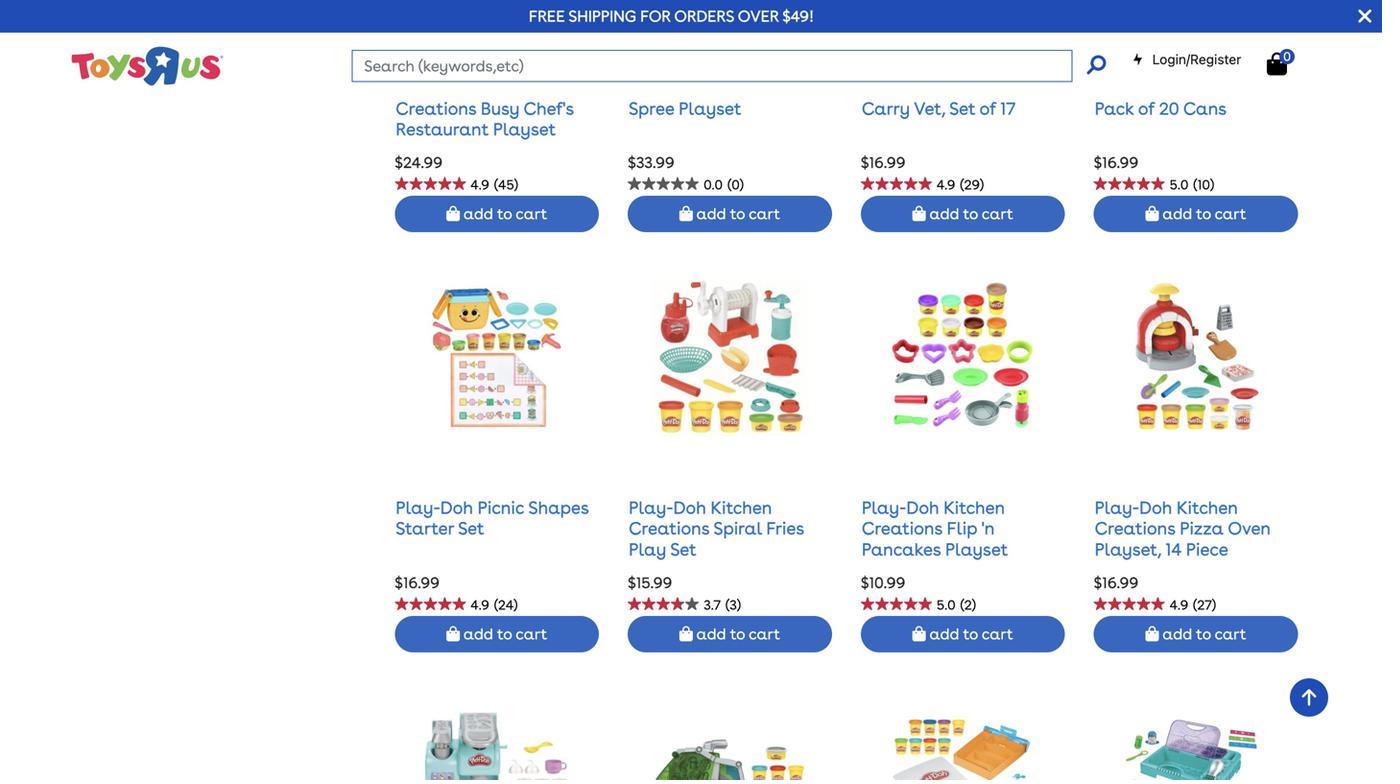 Task type: vqa. For each thing, say whether or not it's contained in the screenshot.
Doh in Play-Doh Kitchen Creations Flip 'n Pancakes Playset
yes



Task type: locate. For each thing, give the bounding box(es) containing it.
kitchen up spiral
[[711, 498, 772, 519]]

0.0
[[704, 177, 723, 193]]

kitchen up busy
[[478, 77, 539, 98]]

play-doh kitchen creations flip 'n pancakes playset
[[862, 498, 1009, 560]]

vet,
[[914, 98, 946, 119]]

creations up restaurant
[[396, 98, 477, 119]]

1 horizontal spatial of
[[1139, 98, 1155, 119]]

playset down enter keyword or item no. "search box" in the top of the page
[[679, 98, 742, 119]]

creations inside play-doh kitchen creations flip 'n pancakes playset
[[862, 519, 943, 539]]

doh for starter
[[441, 498, 473, 519]]

add to cart down (27)
[[1159, 625, 1247, 644]]

add to cart
[[460, 205, 548, 223], [693, 205, 781, 223], [926, 205, 1014, 223], [1159, 205, 1247, 223], [460, 625, 548, 644], [693, 625, 781, 644], [926, 625, 1014, 644], [1159, 625, 1247, 644]]

play-doh kitchen creations flip 'n pancakes playset image
[[884, 261, 1042, 454]]

play- up pack
[[1095, 77, 1140, 98]]

doh
[[441, 77, 473, 98], [674, 77, 707, 98], [907, 77, 940, 98], [1140, 77, 1173, 98], [441, 498, 473, 519], [674, 498, 707, 519], [907, 498, 940, 519], [1140, 498, 1173, 519]]

creations
[[396, 98, 477, 119], [629, 519, 710, 539], [862, 519, 943, 539], [1095, 519, 1176, 539]]

kitchen inside play-doh kitchen creations busy chef's restaurant playset
[[478, 77, 539, 98]]

play-doh kitchen creations colorful cafe playset image
[[418, 682, 576, 781]]

add for add to cart button below '(2)'
[[930, 625, 960, 644]]

set inside play-doh picnic shapes starter set
[[458, 519, 485, 539]]

(27)
[[1194, 597, 1217, 614]]

picnic
[[478, 498, 525, 519]]

kitchen inside play-doh kitchen creations flip 'n pancakes playset
[[944, 498, 1005, 519]]

2 horizontal spatial set
[[950, 98, 976, 119]]

add down 3.7
[[697, 625, 727, 644]]

set down picnic at the left bottom
[[458, 519, 485, 539]]

add for add to cart button underneath 4.9 (24)
[[464, 625, 493, 644]]

doh inside play-doh kitchen creations flip 'n pancakes playset
[[907, 498, 940, 519]]

to for add to cart button underneath (3) on the bottom right of the page
[[730, 625, 745, 644]]

0 link
[[1268, 49, 1307, 76]]

of left 17
[[980, 98, 997, 119]]

add
[[464, 205, 493, 223], [697, 205, 727, 223], [930, 205, 960, 223], [1163, 205, 1193, 223], [464, 625, 493, 644], [697, 625, 727, 644], [930, 625, 960, 644], [1163, 625, 1193, 644]]

kitchen inside play-doh kitchen creations pizza oven playset, 14 piece
[[1177, 498, 1239, 519]]

add to cart button down (3) on the bottom right of the page
[[628, 617, 832, 653]]

4.9 for 4.9 (24)
[[471, 597, 490, 614]]

0 horizontal spatial playset
[[493, 119, 556, 140]]

play- for play-doh kitchen creations flip 'n pancakes playset
[[862, 498, 907, 519]]

4.9 left (45)
[[471, 177, 490, 193]]

creations for playset,
[[1095, 519, 1176, 539]]

doh inside play-doh kitchen creations pizza oven playset, 14 piece
[[1140, 498, 1173, 519]]

play- up play
[[629, 498, 674, 519]]

0 vertical spatial 5.0
[[1170, 177, 1189, 193]]

shapes
[[529, 498, 589, 519]]

to down (24)
[[497, 625, 512, 644]]

play- up restaurant
[[396, 77, 441, 98]]

$15.99
[[628, 574, 672, 592]]

carry
[[862, 98, 910, 119]]

$16.99 down carry
[[861, 153, 906, 172]]

playset down chef's
[[493, 119, 556, 140]]

set
[[950, 98, 976, 119], [458, 519, 485, 539], [671, 539, 697, 560]]

play-doh kitchen creations pizza oven playset, 14 piece link
[[1095, 498, 1271, 560]]

play- inside "play-doh super color pack of 20 cans"
[[1095, 77, 1140, 98]]

add for add to cart button under 4.9 (45)
[[464, 205, 493, 223]]

play-doh kitchen creations busy chef's restaurant playset image
[[418, 0, 576, 33]]

play- up carry
[[862, 77, 907, 98]]

doh for busy
[[441, 77, 473, 98]]

kitchen inside play-doh kitchen creations spiral fries play set
[[711, 498, 772, 519]]

doh inside play-doh picnic shapes starter set
[[441, 498, 473, 519]]

doh inside play-doh kitchen creations busy chef's restaurant playset
[[441, 77, 473, 98]]

creations inside play-doh kitchen creations pizza oven playset, 14 piece
[[1095, 519, 1176, 539]]

creations up playset,
[[1095, 519, 1176, 539]]

doh inside "play-doh super color pack of 20 cans"
[[1140, 77, 1173, 98]]

play-
[[396, 77, 441, 98], [629, 77, 674, 98], [862, 77, 907, 98], [1095, 77, 1140, 98], [396, 498, 441, 519], [629, 498, 674, 519], [862, 498, 907, 519], [1095, 498, 1140, 519]]

5.0 (2)
[[937, 597, 976, 614]]

5.0 left (10)
[[1170, 177, 1189, 193]]

play- inside play-doh kitchen creations pizza oven playset, 14 piece
[[1095, 498, 1140, 519]]

to down (45)
[[497, 205, 512, 223]]

20
[[1160, 98, 1180, 119]]

1 horizontal spatial playset
[[679, 98, 742, 119]]

to down (3) on the bottom right of the page
[[730, 625, 745, 644]]

cart
[[516, 205, 548, 223], [749, 205, 781, 223], [982, 205, 1014, 223], [1215, 205, 1247, 223], [516, 625, 548, 644], [749, 625, 781, 644], [982, 625, 1014, 644], [1215, 625, 1247, 644]]

play- for play-doh kitchen creations pizza oven playset, 14 piece
[[1095, 498, 1140, 519]]

doh for spiral
[[674, 498, 707, 519]]

doh for playset
[[674, 77, 707, 98]]

shopping bag image
[[1146, 206, 1159, 221], [447, 627, 460, 642], [1146, 627, 1159, 642]]

play-doh kitchen creations pizza oven playset, 14 piece
[[1095, 498, 1271, 560]]

1 vertical spatial 5.0
[[937, 597, 956, 614]]

kitchen up flip
[[944, 498, 1005, 519]]

care
[[944, 77, 984, 98]]

to
[[497, 205, 512, 223], [730, 205, 745, 223], [963, 205, 979, 223], [1197, 205, 1212, 223], [497, 625, 512, 644], [730, 625, 745, 644], [963, 625, 979, 644], [1197, 625, 1212, 644]]

1 horizontal spatial set
[[671, 539, 697, 560]]

to down (27)
[[1197, 625, 1212, 644]]

shopping bag image for play-doh kitchen creations pizza oven playset, 14 piece
[[1146, 627, 1159, 642]]

add to cart down (24)
[[460, 625, 548, 644]]

play- for play-doh supermarket spree playset
[[629, 77, 674, 98]]

4.9 left (27)
[[1170, 597, 1189, 614]]

of inside 'play-doh care and carry vet, set of 17'
[[980, 98, 997, 119]]

play- inside 'play-doh care and carry vet, set of 17'
[[862, 77, 907, 98]]

add to cart button down 5.0 (10)
[[1094, 196, 1299, 233]]

creations inside play-doh kitchen creations busy chef's restaurant playset
[[396, 98, 477, 119]]

to for add to cart button below '(2)'
[[963, 625, 979, 644]]

play- up starter
[[396, 498, 441, 519]]

add for add to cart button underneath (3) on the bottom right of the page
[[697, 625, 727, 644]]

play-doh kitchen creations spiral fries play set image
[[651, 261, 809, 454]]

5.0 for 5.0 (10)
[[1170, 177, 1189, 193]]

kitchen up the pizza
[[1177, 498, 1239, 519]]

$16.99
[[861, 153, 906, 172], [1094, 153, 1139, 172], [395, 574, 440, 592], [1094, 574, 1139, 592]]

super
[[1177, 77, 1223, 98]]

login/register
[[1153, 51, 1242, 67]]

creations for play
[[629, 519, 710, 539]]

$16.99 down playset,
[[1094, 574, 1139, 592]]

creations up pancakes
[[862, 519, 943, 539]]

to down (10)
[[1197, 205, 1212, 223]]

playset inside play-doh kitchen creations busy chef's restaurant playset
[[493, 119, 556, 140]]

4.9 left (29)
[[937, 177, 956, 193]]

(3)
[[726, 597, 741, 614]]

add to cart button down 4.9 (27)
[[1094, 617, 1299, 653]]

to down '(2)'
[[963, 625, 979, 644]]

add down the 0.0
[[697, 205, 727, 223]]

None search field
[[352, 50, 1107, 82]]

5.0 left '(2)'
[[937, 597, 956, 614]]

2 horizontal spatial playset
[[946, 539, 1009, 560]]

play- inside play-doh kitchen creations flip 'n pancakes playset
[[862, 498, 907, 519]]

creations inside play-doh kitchen creations spiral fries play set
[[629, 519, 710, 539]]

supermarket
[[711, 77, 817, 98]]

$49!
[[783, 7, 814, 25]]

to for add to cart button underneath 4.9 (24)
[[497, 625, 512, 644]]

of
[[980, 98, 997, 119], [1139, 98, 1155, 119]]

playset down the 'n
[[946, 539, 1009, 560]]

5.0
[[1170, 177, 1189, 193], [937, 597, 956, 614]]

play- up playset,
[[1095, 498, 1140, 519]]

play-doh supermarket spree playset
[[629, 77, 817, 119]]

set right play
[[671, 539, 697, 560]]

play- inside the play-doh supermarket spree playset
[[629, 77, 674, 98]]

add down 4.9 (29)
[[930, 205, 960, 223]]

doh inside play-doh kitchen creations spiral fries play set
[[674, 498, 707, 519]]

add down 5.0 (2)
[[930, 625, 960, 644]]

add down 4.9 (24)
[[464, 625, 493, 644]]

to down (0)
[[730, 205, 745, 223]]

playset inside play-doh kitchen creations flip 'n pancakes playset
[[946, 539, 1009, 560]]

play-doh care and carry vet, set of 17 image
[[884, 0, 1042, 33]]

play-doh kitchen creations spiral fries play set link
[[629, 498, 804, 560]]

fries
[[767, 519, 804, 539]]

to down (29)
[[963, 205, 979, 223]]

0 horizontal spatial set
[[458, 519, 485, 539]]

of left 20
[[1139, 98, 1155, 119]]

3.7
[[704, 597, 721, 614]]

doh inside 'play-doh care and carry vet, set of 17'
[[907, 77, 940, 98]]

play-doh imagine animals storage set, kids toys image
[[884, 682, 1042, 781]]

playset
[[679, 98, 742, 119], [493, 119, 556, 140], [946, 539, 1009, 560]]

$10.99
[[861, 574, 906, 592]]

shopping bag image
[[1268, 52, 1288, 75], [447, 206, 460, 221], [680, 206, 693, 221], [913, 206, 926, 221], [680, 627, 693, 642], [913, 627, 926, 642]]

play-doh supermarket spree playset image
[[651, 0, 809, 33]]

add to cart button
[[395, 196, 599, 233], [628, 196, 832, 233], [861, 196, 1065, 233], [1094, 196, 1299, 233], [395, 617, 599, 653], [628, 617, 832, 653], [861, 617, 1065, 653], [1094, 617, 1299, 653]]

$16.99 down starter
[[395, 574, 440, 592]]

play-doh super color pack of 20 cans image
[[1118, 0, 1275, 33]]

for
[[641, 7, 671, 25]]

shopping bag image for add to cart button underneath (3) on the bottom right of the page
[[680, 627, 693, 642]]

orders
[[675, 7, 735, 25]]

add for add to cart button below 4.9 (29)
[[930, 205, 960, 223]]

add down 4.9 (45)
[[464, 205, 493, 223]]

add to cart down '(2)'
[[926, 625, 1014, 644]]

starter
[[396, 519, 454, 539]]

play- up pancakes
[[862, 498, 907, 519]]

4.9
[[471, 177, 490, 193], [937, 177, 956, 193], [471, 597, 490, 614], [1170, 597, 1189, 614]]

0 horizontal spatial of
[[980, 98, 997, 119]]

add down 4.9 (27)
[[1163, 625, 1193, 644]]

set down care
[[950, 98, 976, 119]]

2 of from the left
[[1139, 98, 1155, 119]]

to for add to cart button under 4.9 (45)
[[497, 205, 512, 223]]

1 horizontal spatial 5.0
[[1170, 177, 1189, 193]]

add down 5.0 (10)
[[1163, 205, 1193, 223]]

play-doh super color pack of 20 cans
[[1095, 77, 1272, 119]]

of inside "play-doh super color pack of 20 cans"
[[1139, 98, 1155, 119]]

chef's
[[524, 98, 574, 119]]

doh inside the play-doh supermarket spree playset
[[674, 77, 707, 98]]

creations up play
[[629, 519, 710, 539]]

(2)
[[961, 597, 976, 614]]

play-doh kitchen creations flip 'n pancakes playset link
[[862, 498, 1009, 560]]

add to cart button down 4.9 (29)
[[861, 196, 1065, 233]]

toys r us image
[[70, 45, 223, 88]]

play-doh picnic shapes starter set link
[[396, 498, 589, 539]]

play- inside play-doh kitchen creations spiral fries play set
[[629, 498, 674, 519]]

4.9 left (24)
[[471, 597, 490, 614]]

play- up "spree"
[[629, 77, 674, 98]]

shopping bag image inside 0 link
[[1268, 52, 1288, 75]]

doh for pizza
[[1140, 498, 1173, 519]]

play- inside play-doh kitchen creations busy chef's restaurant playset
[[396, 77, 441, 98]]

0 horizontal spatial 5.0
[[937, 597, 956, 614]]

1 of from the left
[[980, 98, 997, 119]]

play- inside play-doh picnic shapes starter set
[[396, 498, 441, 519]]

(0)
[[728, 177, 744, 193]]

kitchen
[[478, 77, 539, 98], [711, 498, 772, 519], [944, 498, 1005, 519], [1177, 498, 1239, 519]]



Task type: describe. For each thing, give the bounding box(es) containing it.
add for add to cart button underneath 4.9 (27)
[[1163, 625, 1193, 644]]

play-doh care and carry vet, set of 17
[[862, 77, 1021, 119]]

play-doh care and carry vet, set of 17 link
[[862, 77, 1021, 119]]

creations for pancakes
[[862, 519, 943, 539]]

piece
[[1187, 539, 1229, 560]]

play-doh super color pack of 20 cans link
[[1095, 77, 1272, 119]]

oven
[[1228, 519, 1271, 539]]

set inside play-doh kitchen creations spiral fries play set
[[671, 539, 697, 560]]

play
[[629, 539, 666, 560]]

kitchen for flip
[[944, 498, 1005, 519]]

play- for play-doh picnic shapes starter set
[[396, 498, 441, 519]]

shipping
[[569, 7, 637, 25]]

play-doh wheels dumping fun 2 in 1 garbage truck image
[[651, 682, 809, 781]]

free shipping for orders over $49! link
[[529, 7, 814, 25]]

play- for play-doh super color pack of 20 cans
[[1095, 77, 1140, 98]]

set inside 'play-doh care and carry vet, set of 17'
[[950, 98, 976, 119]]

(10)
[[1194, 177, 1215, 193]]

play-doh kitchen creations pizza oven playset, 14 piece image
[[1118, 261, 1275, 454]]

playset for play-doh kitchen creations busy chef's restaurant playset
[[493, 119, 556, 140]]

play- for play-doh care and carry vet, set of 17
[[862, 77, 907, 98]]

flip
[[947, 519, 978, 539]]

play-doh kitchen creations busy chef's restaurant playset link
[[396, 77, 574, 140]]

0.0 (0)
[[704, 177, 744, 193]]

and
[[988, 77, 1021, 98]]

pizza
[[1180, 519, 1224, 539]]

play-doh kitchen creations spiral fries play set
[[629, 498, 804, 560]]

5.0 for 5.0 (2)
[[937, 597, 956, 614]]

4.9 for 4.9 (29)
[[937, 177, 956, 193]]

pack
[[1095, 98, 1135, 119]]

doh for flip
[[907, 498, 940, 519]]

close button image
[[1359, 6, 1372, 27]]

color
[[1227, 77, 1272, 98]]

free
[[529, 7, 565, 25]]

4.9 (27)
[[1170, 597, 1217, 614]]

(29)
[[961, 177, 984, 193]]

14
[[1166, 539, 1182, 560]]

(45)
[[494, 177, 518, 193]]

(24)
[[494, 597, 518, 614]]

kitchen for pizza
[[1177, 498, 1239, 519]]

$16.99 down pack
[[1094, 153, 1139, 172]]

4.9 (45)
[[471, 177, 518, 193]]

3.7 (3)
[[704, 597, 741, 614]]

4.9 (24)
[[471, 597, 518, 614]]

add to cart button down 4.9 (45)
[[395, 196, 599, 233]]

'n
[[982, 519, 995, 539]]

4.9 for 4.9 (45)
[[471, 177, 490, 193]]

doh for carry
[[907, 77, 940, 98]]

add to cart down (0)
[[693, 205, 781, 223]]

shopping bag image for add to cart button under 4.9 (45)
[[447, 206, 460, 221]]

5.0 (10)
[[1170, 177, 1215, 193]]

add to cart down (29)
[[926, 205, 1014, 223]]

free shipping for orders over $49!
[[529, 7, 814, 25]]

play-doh supermarket spree playset link
[[629, 77, 817, 119]]

over
[[738, 7, 779, 25]]

add for add to cart button below 5.0 (10)
[[1163, 205, 1193, 223]]

play- for play-doh kitchen creations spiral fries play set
[[629, 498, 674, 519]]

play- for play-doh kitchen creations busy chef's restaurant playset
[[396, 77, 441, 98]]

shopping bag image for play-doh picnic shapes starter set
[[447, 627, 460, 642]]

play-doh kitchen creations busy chef's restaurant playset
[[396, 77, 574, 140]]

spiral
[[714, 519, 762, 539]]

play-doh picnic shapes starter set
[[396, 498, 589, 539]]

$33.99
[[628, 153, 675, 172]]

creations for restaurant
[[396, 98, 477, 119]]

add for add to cart button below (0)
[[697, 205, 727, 223]]

play-doh picnic shapes starter set image
[[418, 261, 576, 454]]

playset for play-doh kitchen creations flip 'n pancakes playset
[[946, 539, 1009, 560]]

to for add to cart button below 5.0 (10)
[[1197, 205, 1212, 223]]

playset,
[[1095, 539, 1162, 560]]

to for add to cart button underneath 4.9 (27)
[[1197, 625, 1212, 644]]

cans
[[1184, 98, 1227, 119]]

17
[[1001, 98, 1016, 119]]

add to cart button down (0)
[[628, 196, 832, 233]]

shopping bag image for add to cart button below '(2)'
[[913, 627, 926, 642]]

add to cart button down 4.9 (24)
[[395, 617, 599, 653]]

Enter Keyword or Item No. search field
[[352, 50, 1073, 82]]

playset inside the play-doh supermarket spree playset
[[679, 98, 742, 119]]

add to cart down (45)
[[460, 205, 548, 223]]

add to cart down (3) on the bottom right of the page
[[693, 625, 781, 644]]

shopping bag image for 0 link
[[1268, 52, 1288, 75]]

to for add to cart button below 4.9 (29)
[[963, 205, 979, 223]]

add to cart down (10)
[[1159, 205, 1247, 223]]

shopping bag image for add to cart button below 4.9 (29)
[[913, 206, 926, 221]]

spree
[[629, 98, 675, 119]]

add to cart button down '(2)'
[[861, 617, 1065, 653]]

busy
[[481, 98, 520, 119]]

4.9 (29)
[[937, 177, 984, 193]]

0
[[1284, 49, 1292, 64]]

$24.99
[[395, 153, 443, 172]]

restaurant
[[396, 119, 489, 140]]

kitchen for busy
[[478, 77, 539, 98]]

login/register button
[[1133, 50, 1242, 69]]

shopping bag image for add to cart button below (0)
[[680, 206, 693, 221]]

doh for pack
[[1140, 77, 1173, 98]]

pancakes
[[862, 539, 941, 560]]

to for add to cart button below (0)
[[730, 205, 745, 223]]

4.9 for 4.9 (27)
[[1170, 597, 1189, 614]]

on the go imagine and store studio set image
[[1118, 682, 1275, 781]]

kitchen for spiral
[[711, 498, 772, 519]]



